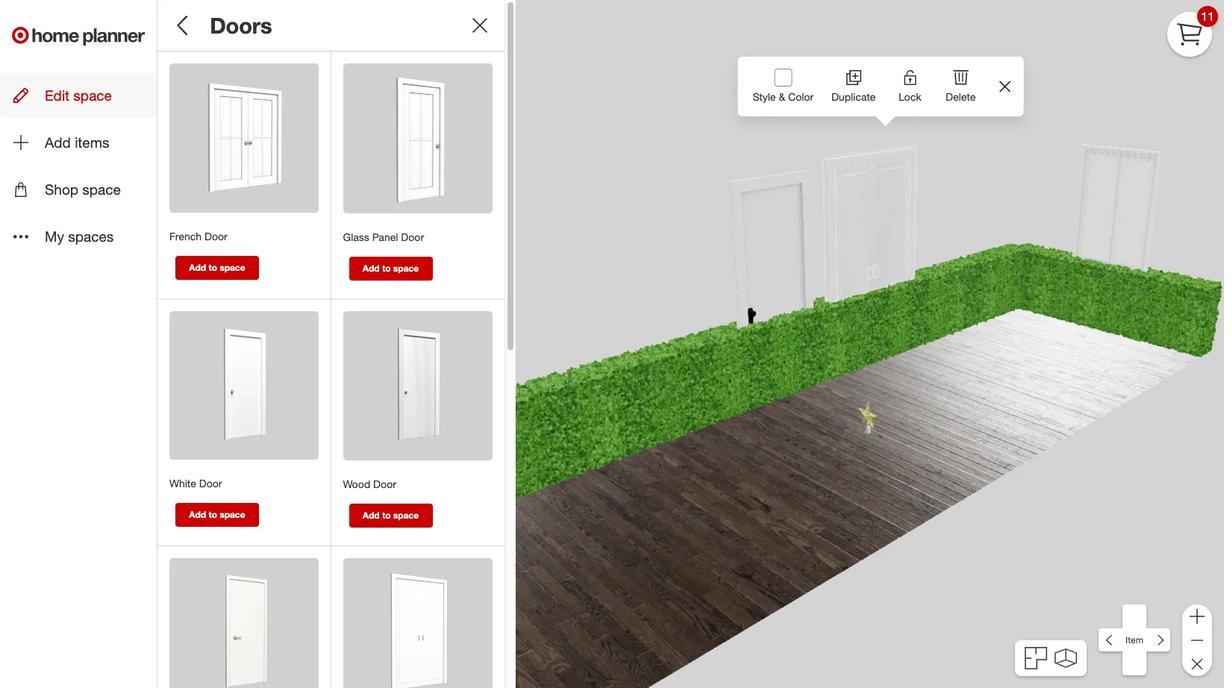 Task type: locate. For each thing, give the bounding box(es) containing it.
to for white
[[209, 509, 217, 520]]

add down french door at the top
[[189, 262, 206, 273]]

add for wood door
[[363, 510, 380, 521]]

add to space button for white door
[[175, 503, 259, 527]]

add to space
[[189, 262, 245, 273], [363, 263, 419, 274], [189, 509, 245, 520], [363, 510, 419, 521]]

add to space for french door
[[189, 262, 245, 273]]

add to space down french door at the top
[[189, 262, 245, 273]]

french door
[[170, 230, 228, 242]]

glass panel door
[[343, 230, 424, 243]]

french
[[170, 230, 202, 242]]

add down glass panel door
[[363, 263, 380, 274]]

door
[[205, 230, 228, 242], [401, 230, 424, 243], [199, 477, 222, 490], [373, 478, 396, 491]]

space right edit
[[73, 87, 112, 104]]

space right shop
[[82, 181, 121, 198]]

lock
[[899, 90, 922, 103]]

space inside button
[[82, 181, 121, 198]]

shop
[[45, 181, 78, 198]]

add down wood door
[[363, 510, 380, 521]]

11 button
[[1168, 6, 1219, 57]]

add to space down white door
[[189, 509, 245, 520]]

white
[[170, 477, 196, 490]]

shop space button
[[0, 167, 157, 212]]

wood door
[[343, 478, 396, 491]]

style & color
[[753, 90, 814, 103]]

duplicate button
[[823, 57, 885, 113]]

add to space button
[[175, 256, 259, 280], [349, 257, 433, 280], [175, 503, 259, 527], [349, 504, 433, 528]]

add to space down panel
[[363, 263, 419, 274]]

add for glass panel door
[[363, 263, 380, 274]]

add to space for glass panel door
[[363, 263, 419, 274]]

door for wood door
[[373, 478, 396, 491]]

add to space button down white door
[[175, 503, 259, 527]]

add to space down wood door
[[363, 510, 419, 521]]

to
[[209, 262, 217, 273], [382, 263, 391, 274], [209, 509, 217, 520], [382, 510, 391, 521]]

door right french at top
[[205, 230, 228, 242]]

space down panel
[[393, 263, 419, 274]]

add
[[45, 134, 71, 151], [189, 262, 206, 273], [363, 263, 380, 274], [189, 509, 206, 520], [363, 510, 380, 521]]

color
[[789, 90, 814, 103]]

to down french door at the top
[[209, 262, 217, 273]]

style
[[753, 90, 776, 103]]

add to space button down wood door
[[349, 504, 433, 528]]

to down wood door
[[382, 510, 391, 521]]

add items
[[45, 134, 109, 151]]

add to space button down panel
[[349, 257, 433, 280]]

delete button
[[936, 57, 987, 113]]

to down panel
[[382, 263, 391, 274]]

add down white door
[[189, 509, 206, 520]]

space for wood door
[[393, 510, 419, 521]]

to down white door
[[209, 509, 217, 520]]

add to space button for wood door
[[349, 504, 433, 528]]

move asset east by 6" image
[[1147, 629, 1171, 652]]

11
[[1202, 9, 1215, 24]]

add left 'items'
[[45, 134, 71, 151]]

space down wood door
[[393, 510, 419, 521]]

top view button icon image
[[1026, 647, 1048, 670]]

space down white door
[[220, 509, 245, 520]]

add to space button down french door at the top
[[175, 256, 259, 280]]

my spaces
[[45, 228, 114, 245]]

add items button
[[0, 120, 157, 165]]

duplicate
[[832, 90, 876, 103]]

door right the wood
[[373, 478, 396, 491]]

space
[[73, 87, 112, 104], [82, 181, 121, 198], [220, 262, 245, 273], [393, 263, 419, 274], [220, 509, 245, 520], [393, 510, 419, 521]]

move asset west by 6" image
[[1100, 629, 1124, 652]]

door right white
[[199, 477, 222, 490]]

space down french door at the top
[[220, 262, 245, 273]]

front view button icon image
[[1055, 649, 1077, 669]]



Task type: describe. For each thing, give the bounding box(es) containing it.
my
[[45, 228, 64, 245]]

door for white door
[[199, 477, 222, 490]]

items
[[75, 134, 109, 151]]

style & color button
[[744, 57, 823, 116]]

delete
[[946, 90, 976, 103]]

add to space for white door
[[189, 509, 245, 520]]

add for french door
[[189, 262, 206, 273]]

glass
[[343, 230, 369, 243]]

panel
[[372, 230, 398, 243]]

to for wood
[[382, 510, 391, 521]]

edit
[[45, 87, 70, 104]]

item
[[1126, 635, 1144, 646]]

edit space
[[45, 87, 112, 104]]

to for glass
[[382, 263, 391, 274]]

wood
[[343, 478, 371, 491]]

shop space
[[45, 181, 121, 198]]

add to space button for french door
[[175, 256, 259, 280]]

edit space button
[[0, 73, 157, 117]]

space for white door
[[220, 509, 245, 520]]

doors
[[210, 12, 272, 39]]

space for glass panel door
[[393, 263, 419, 274]]

lock button
[[885, 57, 936, 113]]

door for french door
[[205, 230, 228, 242]]

to for french
[[209, 262, 217, 273]]

space for french door
[[220, 262, 245, 273]]

home planner landing page image
[[12, 12, 145, 60]]

add for white door
[[189, 509, 206, 520]]

spaces
[[68, 228, 114, 245]]

add to space button for glass panel door
[[349, 257, 433, 280]]

&
[[779, 90, 786, 103]]

white door
[[170, 477, 222, 490]]

add to space for wood door
[[363, 510, 419, 521]]

door right panel
[[401, 230, 424, 243]]

my spaces button
[[0, 215, 157, 259]]



Task type: vqa. For each thing, say whether or not it's contained in the screenshot.
Open within 4120 Palisades Center Dr, West Nyack, NY 10994-6801 Open today: 8:00am - 10:00pm 845-348-6440
no



